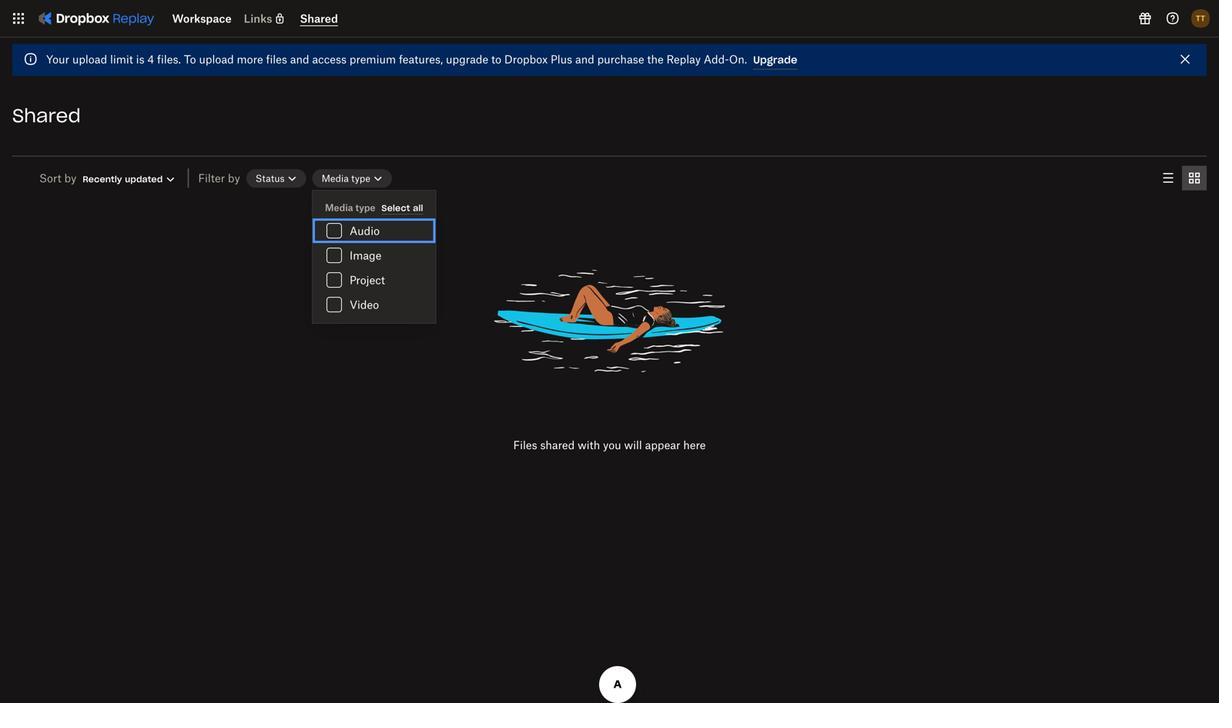 Task type: vqa. For each thing, say whether or not it's contained in the screenshot.
send
no



Task type: locate. For each thing, give the bounding box(es) containing it.
all
[[413, 203, 423, 214]]

shared up access
[[300, 12, 338, 25]]

0 vertical spatial type
[[351, 173, 370, 184]]

0 horizontal spatial upload
[[72, 53, 107, 66]]

tab list
[[1156, 166, 1207, 191]]

select
[[382, 203, 410, 214]]

1 horizontal spatial upload
[[199, 53, 234, 66]]

0 vertical spatial media
[[322, 173, 349, 184]]

type up 'media type select all'
[[351, 173, 370, 184]]

upload
[[72, 53, 107, 66], [199, 53, 234, 66]]

type up audio
[[355, 202, 375, 214]]

premium
[[350, 53, 396, 66]]

your upload limit is 4 files. to upload more files and access premium features, upgrade to dropbox plus and purchase the replay add-on.
[[46, 53, 747, 66]]

tile view image
[[1185, 169, 1204, 188]]

select all button
[[382, 203, 423, 215]]

media inside menu
[[325, 202, 353, 214]]

image
[[350, 249, 382, 262]]

workspace link
[[172, 12, 232, 25], [172, 12, 232, 25]]

files
[[266, 53, 287, 66]]

list view image
[[1159, 169, 1178, 188]]

1 vertical spatial type
[[355, 202, 375, 214]]

media down media type at the top
[[325, 202, 353, 214]]

features,
[[399, 53, 443, 66]]

type inside menu
[[355, 202, 375, 214]]

files shared with you will appear here
[[513, 439, 706, 452]]

shared
[[300, 12, 338, 25], [12, 104, 81, 127]]

by
[[64, 172, 77, 185], [228, 172, 240, 185]]

your upload limit is 4 files. to upload more files and access premium features, upgrade to dropbox plus and purchase the replay add-on. alert
[[12, 44, 1207, 76]]

1 horizontal spatial shared
[[300, 12, 338, 25]]

more
[[237, 53, 263, 66]]

1 horizontal spatial by
[[228, 172, 240, 185]]

by right filter
[[228, 172, 240, 185]]

and
[[290, 53, 309, 66], [575, 53, 594, 66]]

0 horizontal spatial shared
[[12, 104, 81, 127]]

access
[[312, 53, 347, 66]]

1 vertical spatial shared
[[12, 104, 81, 127]]

dropbox
[[504, 53, 548, 66]]

and right plus
[[575, 53, 594, 66]]

media type
[[322, 173, 370, 184]]

by right sort
[[64, 172, 77, 185]]

type for media type
[[351, 173, 370, 184]]

links
[[244, 12, 272, 25]]

replay logo - go to homepage image
[[31, 6, 160, 31]]

0 horizontal spatial by
[[64, 172, 77, 185]]

1 horizontal spatial and
[[575, 53, 594, 66]]

type
[[351, 173, 370, 184], [355, 202, 375, 214]]

type for media type select all
[[355, 202, 375, 214]]

upload left the limit
[[72, 53, 107, 66]]

0 horizontal spatial and
[[290, 53, 309, 66]]

to
[[491, 53, 501, 66]]

shared link
[[300, 12, 338, 26], [300, 12, 338, 25]]

video
[[350, 298, 379, 312]]

files
[[513, 439, 537, 452]]

upload right to
[[199, 53, 234, 66]]

shared down the your
[[12, 104, 81, 127]]

media
[[322, 173, 349, 184], [325, 202, 353, 214]]

4
[[147, 53, 154, 66]]

2 and from the left
[[575, 53, 594, 66]]

1 by from the left
[[64, 172, 77, 185]]

and right files
[[290, 53, 309, 66]]

type inside media type popup button
[[351, 173, 370, 184]]

2 by from the left
[[228, 172, 240, 185]]

files.
[[157, 53, 181, 66]]

menu
[[313, 191, 436, 323]]

1 vertical spatial media
[[325, 202, 353, 214]]

media inside popup button
[[322, 173, 349, 184]]

media up 'media type select all'
[[322, 173, 349, 184]]



Task type: describe. For each thing, give the bounding box(es) containing it.
filter
[[198, 172, 225, 185]]

purchase
[[597, 53, 644, 66]]

media for media type
[[322, 173, 349, 184]]

replay
[[667, 53, 701, 66]]

is
[[136, 53, 145, 66]]

will
[[624, 439, 642, 452]]

with
[[578, 439, 600, 452]]

your
[[46, 53, 69, 66]]

sort
[[39, 172, 61, 185]]

project
[[350, 274, 385, 287]]

media type select all
[[325, 202, 423, 214]]

plus
[[551, 53, 572, 66]]

you
[[603, 439, 621, 452]]

1 and from the left
[[290, 53, 309, 66]]

video checkbox item
[[313, 293, 436, 317]]

workspace
[[172, 12, 232, 25]]

the
[[647, 53, 664, 66]]

menu containing audio
[[313, 191, 436, 323]]

sort by
[[39, 172, 77, 185]]

on.
[[729, 53, 747, 66]]

1 upload from the left
[[72, 53, 107, 66]]

audio checkbox item
[[313, 219, 436, 243]]

image checkbox item
[[313, 243, 436, 268]]

project checkbox item
[[313, 268, 436, 293]]

filter by
[[198, 172, 240, 185]]

0 vertical spatial shared
[[300, 12, 338, 25]]

limit
[[110, 53, 133, 66]]

add-
[[704, 53, 729, 66]]

by for sort by
[[64, 172, 77, 185]]

by for filter by
[[228, 172, 240, 185]]

2 upload from the left
[[199, 53, 234, 66]]

media for media type select all
[[325, 202, 353, 214]]

appear
[[645, 439, 680, 452]]

audio
[[350, 225, 380, 238]]

upgrade
[[446, 53, 488, 66]]

to
[[184, 53, 196, 66]]

media type button
[[312, 169, 392, 188]]

here
[[683, 439, 706, 452]]

shared
[[540, 439, 575, 452]]



